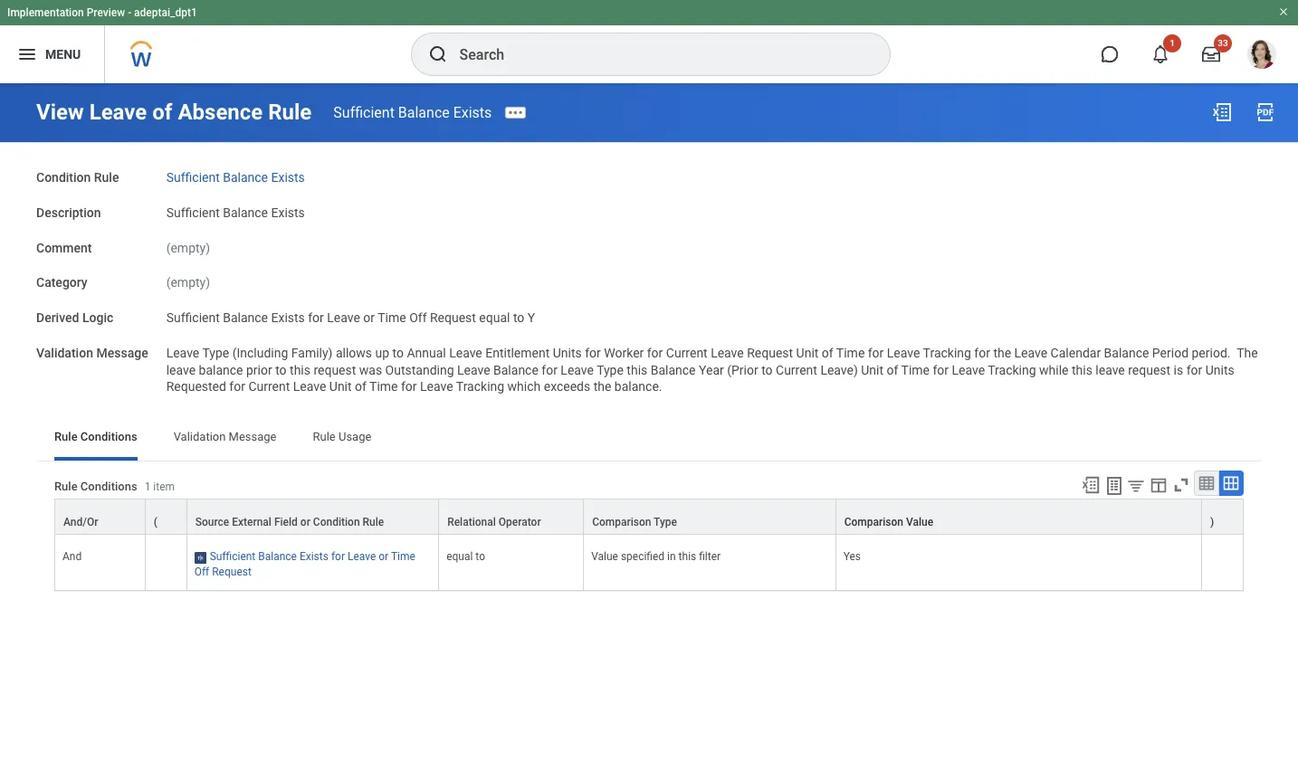 Task type: describe. For each thing, give the bounding box(es) containing it.
or for sufficient balance exists for leave or time off request
[[379, 550, 388, 563]]

export to excel image
[[1211, 101, 1233, 123]]

2 horizontal spatial unit
[[861, 363, 884, 377]]

of right leave)
[[887, 363, 898, 377]]

( button
[[145, 500, 186, 534]]

and/or
[[63, 516, 98, 529]]

and/or button
[[55, 500, 145, 534]]

(empty) for comment
[[166, 240, 210, 255]]

of up leave)
[[822, 346, 833, 360]]

1 request from the left
[[314, 363, 356, 377]]

exists for description element
[[271, 205, 305, 220]]

period
[[1152, 346, 1189, 360]]

off for sufficient balance exists for leave or time off request equal to y
[[409, 310, 427, 325]]

0 horizontal spatial current
[[248, 380, 290, 394]]

row containing and/or
[[54, 499, 1244, 535]]

2 leave from the left
[[1096, 363, 1125, 377]]

to right prior
[[275, 363, 287, 377]]

-
[[128, 6, 131, 19]]

(prior
[[727, 363, 758, 377]]

this right in
[[679, 550, 696, 563]]

toolbar inside view leave of absence rule main content
[[1073, 471, 1244, 499]]

rule left 'usage'
[[313, 430, 336, 444]]

request inside 'leave type (including family) allows up to annual leave entitlement units for worker for current leave request unit of time for leave tracking for the leave calendar balance period period.  the leave balance prior to this request was outstanding leave balance for leave type this balance year (prior to current leave) unit of time for leave tracking while this leave request is for units requested for current leave unit of time for leave tracking which exceeds the balance.'
[[747, 346, 793, 360]]

comparison for comparison value
[[844, 516, 903, 529]]

1 horizontal spatial current
[[666, 346, 708, 360]]

sufficient balance exists for leave or time off request
[[194, 550, 415, 578]]

sufficient balance exists for leave or time off request link
[[194, 547, 415, 578]]

equal to
[[446, 550, 485, 563]]

2 vertical spatial tracking
[[456, 380, 504, 394]]

and element
[[62, 547, 82, 563]]

sufficient balance exists for leave or time off request equal to y
[[166, 310, 535, 325]]

leave type (including family) allows up to annual leave entitlement units for worker for current leave request unit of time for leave tracking for the leave calendar balance period period.  the leave balance prior to this request was outstanding leave balance for leave type this balance year (prior to current leave) unit of time for leave tracking while this leave request is for units requested for current leave unit of time for leave tracking which exceeds the balance.
[[166, 346, 1261, 394]]

request for sufficient balance exists for leave or time off request
[[212, 566, 252, 578]]

validation message element
[[166, 335, 1261, 396]]

leave inside 'sufficient balance exists for leave or time off request'
[[348, 550, 376, 563]]

tab list inside view leave of absence rule main content
[[36, 417, 1262, 461]]

relational operator button
[[439, 500, 583, 534]]

which
[[507, 380, 541, 394]]

sufficient balance exists link for view leave of absence rule
[[333, 104, 492, 121]]

comparison type
[[592, 516, 677, 529]]

this down family)
[[290, 363, 310, 377]]

description
[[36, 205, 101, 220]]

fullscreen image
[[1171, 475, 1191, 495]]

time up leave)
[[836, 346, 865, 360]]

conditions for rule conditions 1 item
[[80, 480, 137, 494]]

exists for sufficient balance exists for leave or time off request link
[[300, 550, 329, 563]]

logic
[[82, 310, 113, 325]]

comparison type button
[[584, 500, 835, 534]]

relational
[[447, 516, 496, 529]]

item
[[153, 481, 175, 494]]

for inside the derived logic "element"
[[308, 310, 324, 325]]

exceeds
[[544, 380, 590, 394]]

view leave of absence rule
[[36, 100, 312, 125]]

adeptai_dpt1
[[134, 6, 197, 19]]

off for sufficient balance exists for leave or time off request
[[194, 566, 209, 578]]

type for comparison
[[654, 516, 677, 529]]

to inside row
[[476, 550, 485, 563]]

allows
[[336, 346, 372, 360]]

(including
[[232, 346, 288, 360]]

worker
[[604, 346, 644, 360]]

1 vertical spatial validation message
[[173, 430, 277, 444]]

balance inside 'sufficient balance exists for leave or time off request'
[[258, 550, 297, 563]]

preview
[[87, 6, 125, 19]]

2 vertical spatial sufficient balance exists
[[166, 205, 305, 220]]

time down was
[[369, 380, 398, 394]]

view leave of absence rule main content
[[0, 83, 1298, 657]]

leave)
[[820, 363, 858, 377]]

notifications large image
[[1151, 45, 1170, 63]]

sufficient for sufficient balance exists for leave or time off request link
[[210, 550, 256, 563]]

or for sufficient balance exists for leave or time off request equal to y
[[363, 310, 375, 325]]

justify image
[[16, 43, 38, 65]]

operator
[[499, 516, 541, 529]]

or inside popup button
[[300, 516, 310, 529]]

field
[[274, 516, 298, 529]]

validation inside tab list
[[173, 430, 226, 444]]

equal to element
[[446, 547, 485, 563]]

prior
[[246, 363, 272, 377]]

rule usage
[[313, 430, 371, 444]]

comparison value button
[[836, 500, 1201, 534]]

sufficient balance exists for condition rule
[[166, 170, 305, 185]]

specified
[[621, 550, 665, 563]]

usage
[[338, 430, 371, 444]]

0 horizontal spatial unit
[[329, 380, 352, 394]]

value specified in this filter
[[591, 550, 721, 563]]

rule up rule conditions 1 item
[[54, 430, 78, 444]]

(empty) for category
[[166, 275, 210, 290]]

while
[[1039, 363, 1069, 377]]

type for leave
[[202, 346, 229, 360]]

annual
[[407, 346, 446, 360]]

comparison for comparison type
[[592, 516, 651, 529]]

balance inside description element
[[223, 205, 268, 220]]

rule right absence
[[268, 100, 312, 125]]

to right the up at top left
[[392, 346, 404, 360]]

0 vertical spatial the
[[993, 346, 1011, 360]]

message inside tab list
[[229, 430, 277, 444]]

requested
[[166, 380, 226, 394]]

value inside popup button
[[906, 516, 933, 529]]

) button
[[1202, 500, 1243, 534]]

time inside 'sufficient balance exists for leave or time off request'
[[391, 550, 415, 563]]

absence
[[178, 100, 263, 125]]

description element
[[166, 194, 305, 221]]

33
[[1218, 38, 1228, 48]]

1 inside rule conditions 1 item
[[145, 481, 151, 494]]

in
[[667, 550, 676, 563]]

was
[[359, 363, 382, 377]]

time right leave)
[[901, 363, 930, 377]]

filter
[[699, 550, 721, 563]]

close environment banner image
[[1278, 6, 1289, 17]]

1 leave from the left
[[166, 363, 196, 377]]

entitlement
[[485, 346, 550, 360]]

balance
[[199, 363, 243, 377]]

(
[[154, 516, 157, 529]]

to inside the derived logic "element"
[[513, 310, 524, 325]]



Task type: locate. For each thing, give the bounding box(es) containing it.
0 horizontal spatial sufficient balance exists link
[[166, 167, 305, 185]]

leave
[[166, 363, 196, 377], [1096, 363, 1125, 377]]

profile logan mcneil image
[[1247, 40, 1276, 72]]

row
[[54, 499, 1244, 535], [54, 535, 1244, 591]]

unit
[[796, 346, 819, 360], [861, 363, 884, 377], [329, 380, 352, 394]]

rule up and/or
[[54, 480, 78, 494]]

condition rule
[[36, 170, 119, 185]]

value
[[906, 516, 933, 529], [591, 550, 618, 563]]

off inside 'sufficient balance exists for leave or time off request'
[[194, 566, 209, 578]]

1 horizontal spatial the
[[993, 346, 1011, 360]]

outstanding
[[385, 363, 454, 377]]

up
[[375, 346, 389, 360]]

0 horizontal spatial type
[[202, 346, 229, 360]]

rule conditions 1 item
[[54, 480, 175, 494]]

this up balance.
[[627, 363, 647, 377]]

1 horizontal spatial condition
[[313, 516, 360, 529]]

1 horizontal spatial units
[[1205, 363, 1234, 377]]

1 cell from the left
[[145, 535, 187, 591]]

equal
[[479, 310, 510, 325], [446, 550, 473, 563]]

exists inside description element
[[271, 205, 305, 220]]

1 vertical spatial or
[[300, 516, 310, 529]]

yes
[[843, 550, 861, 563]]

request up (prior
[[747, 346, 793, 360]]

0 horizontal spatial comparison
[[592, 516, 651, 529]]

request down source on the left bottom of the page
[[212, 566, 252, 578]]

time inside the derived logic "element"
[[378, 310, 406, 325]]

off down source external field or condition rule image
[[194, 566, 209, 578]]

0 horizontal spatial or
[[300, 516, 310, 529]]

2 horizontal spatial tracking
[[988, 363, 1036, 377]]

message down prior
[[229, 430, 277, 444]]

for inside 'sufficient balance exists for leave or time off request'
[[331, 550, 345, 563]]

table image
[[1198, 474, 1216, 492]]

1 row from the top
[[54, 499, 1244, 535]]

derived logic
[[36, 310, 113, 325]]

toolbar
[[1073, 471, 1244, 499]]

off up annual on the top of the page
[[409, 310, 427, 325]]

1 vertical spatial equal
[[446, 550, 473, 563]]

time
[[378, 310, 406, 325], [836, 346, 865, 360], [901, 363, 930, 377], [369, 380, 398, 394], [391, 550, 415, 563]]

conditions
[[80, 430, 137, 444], [80, 480, 137, 494]]

implementation preview -   adeptai_dpt1
[[7, 6, 197, 19]]

0 vertical spatial equal
[[479, 310, 510, 325]]

1 horizontal spatial or
[[363, 310, 375, 325]]

type up the value specified in this filter element in the bottom of the page
[[654, 516, 677, 529]]

comparison
[[592, 516, 651, 529], [844, 516, 903, 529]]

request
[[314, 363, 356, 377], [1128, 363, 1171, 377]]

message down logic
[[96, 346, 148, 360]]

exists inside 'sufficient balance exists for leave or time off request'
[[300, 550, 329, 563]]

1 vertical spatial sufficient balance exists
[[166, 170, 305, 185]]

sufficient inside 'sufficient balance exists for leave or time off request'
[[210, 550, 256, 563]]

equal inside the derived logic "element"
[[479, 310, 510, 325]]

sufficient balance exists link for condition rule
[[166, 167, 305, 185]]

1 horizontal spatial off
[[409, 310, 427, 325]]

units
[[553, 346, 582, 360], [1205, 363, 1234, 377]]

1 vertical spatial (empty)
[[166, 275, 210, 290]]

cell left source external field or condition rule image
[[145, 535, 187, 591]]

1 horizontal spatial request
[[430, 310, 476, 325]]

2 request from the left
[[1128, 363, 1171, 377]]

0 vertical spatial validation message
[[36, 346, 148, 360]]

menu
[[45, 47, 81, 61]]

0 horizontal spatial the
[[594, 380, 611, 394]]

0 vertical spatial sufficient balance exists
[[333, 104, 492, 121]]

sufficient balance exists link
[[333, 104, 492, 121], [166, 167, 305, 185]]

0 vertical spatial sufficient balance exists link
[[333, 104, 492, 121]]

year
[[699, 363, 724, 377]]

validation
[[36, 346, 93, 360], [173, 430, 226, 444]]

0 vertical spatial validation
[[36, 346, 93, 360]]

1 horizontal spatial validation
[[173, 430, 226, 444]]

1 vertical spatial message
[[229, 430, 277, 444]]

to right (prior
[[761, 363, 773, 377]]

and
[[62, 550, 82, 563]]

exists
[[453, 104, 492, 121], [271, 170, 305, 185], [271, 205, 305, 220], [271, 310, 305, 325], [300, 550, 329, 563]]

1
[[1170, 38, 1175, 48], [145, 481, 151, 494]]

off inside the derived logic "element"
[[409, 310, 427, 325]]

0 vertical spatial message
[[96, 346, 148, 360]]

0 vertical spatial 1
[[1170, 38, 1175, 48]]

0 vertical spatial units
[[553, 346, 582, 360]]

condition inside popup button
[[313, 516, 360, 529]]

sufficient for the derived logic "element"
[[166, 310, 220, 325]]

view
[[36, 100, 84, 125]]

2 vertical spatial request
[[212, 566, 252, 578]]

leave
[[89, 100, 147, 125], [327, 310, 360, 325], [166, 346, 199, 360], [449, 346, 482, 360], [711, 346, 744, 360], [887, 346, 920, 360], [1014, 346, 1047, 360], [457, 363, 490, 377], [561, 363, 594, 377], [952, 363, 985, 377], [293, 380, 326, 394], [420, 380, 453, 394], [348, 550, 376, 563]]

1 right notifications large icon on the top of page
[[1170, 38, 1175, 48]]

or up allows
[[363, 310, 375, 325]]

0 vertical spatial tracking
[[923, 346, 971, 360]]

0 horizontal spatial message
[[96, 346, 148, 360]]

row down comparison type
[[54, 535, 1244, 591]]

2 horizontal spatial type
[[654, 516, 677, 529]]

source external field or condition rule image
[[194, 550, 206, 565]]

tab list
[[36, 417, 1262, 461]]

2 vertical spatial unit
[[329, 380, 352, 394]]

1 (empty) from the top
[[166, 240, 210, 255]]

validation message down logic
[[36, 346, 148, 360]]

0 horizontal spatial value
[[591, 550, 618, 563]]

2 vertical spatial current
[[248, 380, 290, 394]]

export to worksheets image
[[1103, 475, 1125, 497]]

or right field at bottom
[[300, 516, 310, 529]]

exists inside the derived logic "element"
[[271, 310, 305, 325]]

1 horizontal spatial unit
[[796, 346, 819, 360]]

2 vertical spatial type
[[654, 516, 677, 529]]

0 vertical spatial value
[[906, 516, 933, 529]]

2 horizontal spatial request
[[747, 346, 793, 360]]

0 vertical spatial type
[[202, 346, 229, 360]]

0 horizontal spatial validation message
[[36, 346, 148, 360]]

2 (empty) from the top
[[166, 275, 210, 290]]

calendar
[[1051, 346, 1101, 360]]

0 vertical spatial condition
[[36, 170, 91, 185]]

row up the value specified in this filter element in the bottom of the page
[[54, 499, 1244, 535]]

y
[[528, 310, 535, 325]]

current down prior
[[248, 380, 290, 394]]

1 left item
[[145, 481, 151, 494]]

1 vertical spatial sufficient balance exists link
[[166, 167, 305, 185]]

equal left y at the top left
[[479, 310, 510, 325]]

exists for the derived logic "element"
[[271, 310, 305, 325]]

1 vertical spatial type
[[597, 363, 624, 377]]

time up the up at top left
[[378, 310, 406, 325]]

balance inside the derived logic "element"
[[223, 310, 268, 325]]

sufficient balance exists link up description element
[[166, 167, 305, 185]]

balance.
[[614, 380, 662, 394]]

export to excel image
[[1081, 475, 1101, 495]]

0 horizontal spatial tracking
[[456, 380, 504, 394]]

tab list containing rule conditions
[[36, 417, 1262, 461]]

0 vertical spatial conditions
[[80, 430, 137, 444]]

comparison up specified
[[592, 516, 651, 529]]

1 horizontal spatial equal
[[479, 310, 510, 325]]

leave up requested
[[166, 363, 196, 377]]

sufficient balance exists
[[333, 104, 492, 121], [166, 170, 305, 185], [166, 205, 305, 220]]

0 horizontal spatial validation
[[36, 346, 93, 360]]

request down period
[[1128, 363, 1171, 377]]

2 vertical spatial or
[[379, 550, 388, 563]]

validation message
[[36, 346, 148, 360], [173, 430, 277, 444]]

validation down requested
[[173, 430, 226, 444]]

(empty)
[[166, 240, 210, 255], [166, 275, 210, 290]]

value specified in this filter element
[[591, 547, 721, 563]]

1 horizontal spatial validation message
[[173, 430, 277, 444]]

1 conditions from the top
[[80, 430, 137, 444]]

1 horizontal spatial request
[[1128, 363, 1171, 377]]

0 vertical spatial current
[[666, 346, 708, 360]]

comparison inside popup button
[[844, 516, 903, 529]]

1 vertical spatial value
[[591, 550, 618, 563]]

comparison inside 'popup button'
[[592, 516, 651, 529]]

select to filter grid data image
[[1126, 476, 1146, 495]]

1 inside button
[[1170, 38, 1175, 48]]

the
[[1237, 346, 1258, 360]]

equal down relational
[[446, 550, 473, 563]]

type inside 'popup button'
[[654, 516, 677, 529]]

1 horizontal spatial value
[[906, 516, 933, 529]]

inbox large image
[[1202, 45, 1220, 63]]

1 vertical spatial conditions
[[80, 480, 137, 494]]

rule inside popup button
[[363, 516, 384, 529]]

Search Workday  search field
[[459, 34, 852, 74]]

cell down )
[[1202, 535, 1244, 591]]

to down relational
[[476, 550, 485, 563]]

0 horizontal spatial condition
[[36, 170, 91, 185]]

rule up sufficient balance exists for leave or time off request link
[[363, 516, 384, 529]]

of left absence
[[152, 100, 172, 125]]

0 horizontal spatial leave
[[166, 363, 196, 377]]

to
[[513, 310, 524, 325], [392, 346, 404, 360], [275, 363, 287, 377], [761, 363, 773, 377], [476, 550, 485, 563]]

2 comparison from the left
[[844, 516, 903, 529]]

implementation
[[7, 6, 84, 19]]

sufficient balance exists for view leave of absence rule
[[333, 104, 492, 121]]

the left 'calendar' at the top of page
[[993, 346, 1011, 360]]

0 vertical spatial unit
[[796, 346, 819, 360]]

1 horizontal spatial cell
[[1202, 535, 1244, 591]]

leave inside the derived logic "element"
[[327, 310, 360, 325]]

33 button
[[1191, 34, 1232, 74]]

1 horizontal spatial comparison
[[844, 516, 903, 529]]

conditions up rule conditions 1 item
[[80, 430, 137, 444]]

1 button
[[1141, 34, 1181, 74]]

0 horizontal spatial request
[[314, 363, 356, 377]]

off
[[409, 310, 427, 325], [194, 566, 209, 578]]

request
[[430, 310, 476, 325], [747, 346, 793, 360], [212, 566, 252, 578]]

0 vertical spatial off
[[409, 310, 427, 325]]

the right exceeds
[[594, 380, 611, 394]]

sufficient for description element
[[166, 205, 220, 220]]

0 horizontal spatial request
[[212, 566, 252, 578]]

type up balance in the left of the page
[[202, 346, 229, 360]]

condition up description at left
[[36, 170, 91, 185]]

request inside the derived logic "element"
[[430, 310, 476, 325]]

0 horizontal spatial units
[[553, 346, 582, 360]]

cell
[[145, 535, 187, 591], [1202, 535, 1244, 591]]

click to view/edit grid preferences image
[[1149, 475, 1169, 495]]

validation down derived
[[36, 346, 93, 360]]

exists for sufficient balance exists link related to view leave of absence rule
[[453, 104, 492, 121]]

conditions for rule conditions
[[80, 430, 137, 444]]

menu button
[[0, 25, 104, 83]]

sufficient inside the derived logic "element"
[[166, 310, 220, 325]]

1 vertical spatial current
[[776, 363, 817, 377]]

0 horizontal spatial 1
[[145, 481, 151, 494]]

1 vertical spatial the
[[594, 380, 611, 394]]

request for sufficient balance exists for leave or time off request equal to y
[[430, 310, 476, 325]]

source external field or condition rule
[[195, 516, 384, 529]]

type
[[202, 346, 229, 360], [597, 363, 624, 377], [654, 516, 677, 529]]

or inside 'sufficient balance exists for leave or time off request'
[[379, 550, 388, 563]]

2 row from the top
[[54, 535, 1244, 591]]

exists for condition rule sufficient balance exists link
[[271, 170, 305, 185]]

conditions up and/or popup button
[[80, 480, 137, 494]]

leave down 'calendar' at the top of page
[[1096, 363, 1125, 377]]

request up annual on the top of the page
[[430, 310, 476, 325]]

derived
[[36, 310, 79, 325]]

current left leave)
[[776, 363, 817, 377]]

request down allows
[[314, 363, 356, 377]]

conditions inside tab list
[[80, 430, 137, 444]]

1 horizontal spatial tracking
[[923, 346, 971, 360]]

rule conditions
[[54, 430, 137, 444]]

time left equal to at bottom
[[391, 550, 415, 563]]

1 comparison from the left
[[592, 516, 651, 529]]

family)
[[291, 346, 333, 360]]

row containing and
[[54, 535, 1244, 591]]

2 horizontal spatial or
[[379, 550, 388, 563]]

for
[[308, 310, 324, 325], [585, 346, 601, 360], [647, 346, 663, 360], [868, 346, 884, 360], [974, 346, 990, 360], [542, 363, 558, 377], [933, 363, 949, 377], [1186, 363, 1202, 377], [229, 380, 245, 394], [401, 380, 417, 394], [331, 550, 345, 563]]

2 horizontal spatial current
[[776, 363, 817, 377]]

sufficient inside description element
[[166, 205, 220, 220]]

1 vertical spatial request
[[747, 346, 793, 360]]

period.
[[1192, 346, 1231, 360]]

this
[[290, 363, 310, 377], [627, 363, 647, 377], [1072, 363, 1092, 377], [679, 550, 696, 563]]

0 vertical spatial or
[[363, 310, 375, 325]]

external
[[232, 516, 271, 529]]

of down was
[[355, 380, 367, 394]]

2 conditions from the top
[[80, 480, 137, 494]]

search image
[[427, 43, 449, 65]]

current up year at the right of page
[[666, 346, 708, 360]]

is
[[1174, 363, 1183, 377]]

or down source external field or condition rule popup button
[[379, 550, 388, 563]]

this down 'calendar' at the top of page
[[1072, 363, 1092, 377]]

0 horizontal spatial equal
[[446, 550, 473, 563]]

category
[[36, 275, 87, 290]]

0 vertical spatial (empty)
[[166, 240, 210, 255]]

1 horizontal spatial leave
[[1096, 363, 1125, 377]]

to left y at the top left
[[513, 310, 524, 325]]

2 cell from the left
[[1202, 535, 1244, 591]]

of
[[152, 100, 172, 125], [822, 346, 833, 360], [887, 363, 898, 377], [355, 380, 367, 394]]

1 vertical spatial unit
[[861, 363, 884, 377]]

balance
[[398, 104, 450, 121], [223, 170, 268, 185], [223, 205, 268, 220], [223, 310, 268, 325], [1104, 346, 1149, 360], [493, 363, 538, 377], [651, 363, 696, 377], [258, 550, 297, 563]]

comment
[[36, 240, 92, 255]]

request inside 'sufficient balance exists for leave or time off request'
[[212, 566, 252, 578]]

1 vertical spatial tracking
[[988, 363, 1036, 377]]

1 vertical spatial units
[[1205, 363, 1234, 377]]

or
[[363, 310, 375, 325], [300, 516, 310, 529], [379, 550, 388, 563]]

comparison value
[[844, 516, 933, 529]]

units up exceeds
[[553, 346, 582, 360]]

tracking
[[923, 346, 971, 360], [988, 363, 1036, 377], [456, 380, 504, 394]]

0 horizontal spatial off
[[194, 566, 209, 578]]

derived logic element
[[166, 300, 535, 327]]

)
[[1210, 516, 1214, 529]]

0 horizontal spatial cell
[[145, 535, 187, 591]]

expand table image
[[1222, 474, 1240, 492]]

source external field or condition rule button
[[187, 500, 438, 534]]

rule up description at left
[[94, 170, 119, 185]]

units down period.
[[1205, 363, 1234, 377]]

view printable version (pdf) image
[[1255, 101, 1276, 123]]

1 horizontal spatial sufficient balance exists link
[[333, 104, 492, 121]]

sufficient balance exists link down search 'image'
[[333, 104, 492, 121]]

1 vertical spatial condition
[[313, 516, 360, 529]]

1 horizontal spatial message
[[229, 430, 277, 444]]

1 vertical spatial off
[[194, 566, 209, 578]]

type down worker
[[597, 363, 624, 377]]

or inside the derived logic "element"
[[363, 310, 375, 325]]

condition right field at bottom
[[313, 516, 360, 529]]

menu banner
[[0, 0, 1298, 83]]

rule
[[268, 100, 312, 125], [94, 170, 119, 185], [54, 430, 78, 444], [313, 430, 336, 444], [54, 480, 78, 494], [363, 516, 384, 529]]

comparison up yes
[[844, 516, 903, 529]]

relational operator
[[447, 516, 541, 529]]

1 horizontal spatial 1
[[1170, 38, 1175, 48]]

1 vertical spatial 1
[[145, 481, 151, 494]]

validation message down requested
[[173, 430, 277, 444]]

1 vertical spatial validation
[[173, 430, 226, 444]]

1 horizontal spatial type
[[597, 363, 624, 377]]

0 vertical spatial request
[[430, 310, 476, 325]]

the
[[993, 346, 1011, 360], [594, 380, 611, 394]]

source
[[195, 516, 229, 529]]



Task type: vqa. For each thing, say whether or not it's contained in the screenshot.
bottom 'or'
yes



